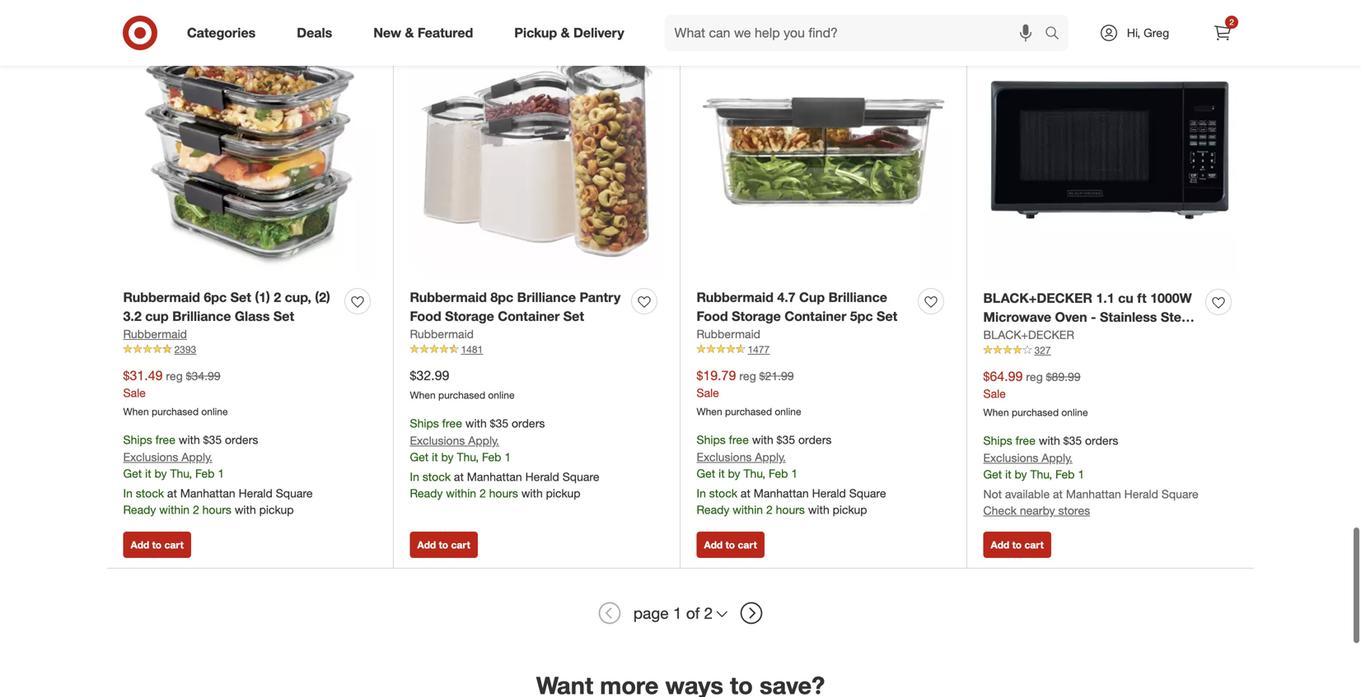 Task type: describe. For each thing, give the bounding box(es) containing it.
1 inside dropdown button
[[673, 604, 682, 623]]

exclusions for rubbermaid 6pc set (1) 2 cup, (2) 3.2 cup brilliance glass set
[[123, 450, 178, 465]]

purchased inside $32.99 when purchased online
[[438, 389, 485, 402]]

available
[[1005, 487, 1050, 502]]

within for rubbermaid 6pc set (1) 2 cup, (2) 3.2 cup brilliance glass set
[[159, 503, 190, 517]]

black+decker for black+decker 1.1 cu ft 1000w microwave oven - stainless steel black
[[983, 290, 1092, 307]]

thu, for black+decker 1.1 cu ft 1000w microwave oven - stainless steel black
[[1030, 467, 1052, 482]]

$31.49 reg $34.99 sale when purchased online
[[123, 368, 228, 418]]

cu
[[1118, 290, 1133, 307]]

rubbermaid inside rubbermaid 6pc set (1) 2 cup, (2) 3.2 cup brilliance glass set
[[123, 290, 200, 306]]

oven
[[1055, 309, 1087, 325]]

rubbermaid 8pc brilliance pantry food storage container set link
[[410, 288, 625, 326]]

ships for rubbermaid 6pc set (1) 2 cup, (2) 3.2 cup brilliance glass set
[[123, 433, 152, 447]]

new
[[373, 25, 401, 41]]

new & featured
[[373, 25, 473, 41]]

orders for 3.2
[[225, 433, 258, 447]]

get for rubbermaid 6pc set (1) 2 cup, (2) 3.2 cup brilliance glass set
[[123, 467, 142, 481]]

stock for rubbermaid 4.7 cup brilliance food storage container 5pc set
[[709, 486, 737, 501]]

stock for rubbermaid 6pc set (1) 2 cup, (2) 3.2 cup brilliance glass set
[[136, 486, 164, 501]]

ships free with $35 orders exclusions apply. get it by thu, feb 1 in stock at  manhattan herald square ready within 2 hours with pickup for set
[[410, 417, 599, 501]]

at for rubbermaid 8pc brilliance pantry food storage container set
[[454, 470, 464, 484]]

glass
[[235, 308, 270, 325]]

2393
[[174, 343, 196, 356]]

herald for black+decker 1.1 cu ft 1000w microwave oven - stainless steel black
[[1124, 487, 1158, 502]]

search
[[1037, 26, 1077, 42]]

hours for 5pc
[[776, 503, 805, 517]]

ships free with $35 orders exclusions apply. get it by thu, feb 1 not available at manhattan herald square check nearby stores
[[983, 434, 1198, 518]]

(1)
[[255, 290, 270, 306]]

ships for rubbermaid 8pc brilliance pantry food storage container set
[[410, 417, 439, 431]]

3.2
[[123, 308, 141, 325]]

rubbermaid 6pc set (1) 2 cup, (2) 3.2 cup brilliance glass set link
[[123, 288, 338, 326]]

stores
[[1058, 504, 1090, 518]]

1481
[[461, 343, 483, 356]]

2 inside dropdown button
[[704, 604, 713, 623]]

to for rubbermaid 6pc set (1) 2 cup, (2) 3.2 cup brilliance glass set
[[152, 539, 162, 551]]

$19.79 reg $21.99 sale when purchased online
[[697, 368, 801, 418]]

add to cart button for rubbermaid 8pc brilliance pantry food storage container set
[[410, 532, 478, 558]]

by for rubbermaid 8pc brilliance pantry food storage container set
[[441, 450, 454, 465]]

new & featured link
[[359, 15, 494, 51]]

add for rubbermaid 8pc brilliance pantry food storage container set
[[417, 539, 436, 551]]

2 link
[[1204, 15, 1241, 51]]

black+decker 1.1 cu ft 1000w microwave oven - stainless steel black
[[983, 290, 1192, 344]]

search button
[[1037, 15, 1077, 54]]

pickup
[[514, 25, 557, 41]]

add for rubbermaid 4.7 cup brilliance food storage container 5pc set
[[704, 539, 723, 551]]

exclusions apply. button for rubbermaid 4.7 cup brilliance food storage container 5pc set
[[697, 449, 786, 466]]

herald for rubbermaid 4.7 cup brilliance food storage container 5pc set
[[812, 486, 846, 501]]

1000w
[[1150, 290, 1192, 307]]

not
[[983, 487, 1002, 502]]

microwave
[[983, 309, 1051, 325]]

online for rubbermaid 6pc set (1) 2 cup, (2) 3.2 cup brilliance glass set
[[201, 406, 228, 418]]

herald for rubbermaid 8pc brilliance pantry food storage container set
[[525, 470, 559, 484]]

pickup & delivery link
[[500, 15, 645, 51]]

online for black+decker 1.1 cu ft 1000w microwave oven - stainless steel black
[[1061, 407, 1088, 419]]

categories link
[[173, 15, 276, 51]]

1477
[[748, 343, 770, 356]]

stainless
[[1100, 309, 1157, 325]]

$64.99 reg $89.99 sale when purchased online
[[983, 369, 1088, 419]]

at for black+decker 1.1 cu ft 1000w microwave oven - stainless steel black
[[1053, 487, 1063, 502]]

within for rubbermaid 8pc brilliance pantry food storage container set
[[446, 486, 476, 501]]

square for black+decker 1.1 cu ft 1000w microwave oven - stainless steel black
[[1161, 487, 1198, 502]]

cup,
[[285, 290, 311, 306]]

page 1 of 2
[[633, 604, 713, 623]]

apply. for set
[[468, 434, 499, 448]]

1481 link
[[410, 343, 664, 357]]

pantry
[[580, 290, 621, 306]]

5pc
[[850, 308, 873, 325]]

exclusions apply. button for rubbermaid 8pc brilliance pantry food storage container set
[[410, 433, 499, 449]]

orders for set
[[512, 417, 545, 431]]

rubbermaid inside "rubbermaid 4.7 cup brilliance food storage container 5pc set"
[[697, 290, 774, 306]]

1 for 5pc
[[791, 467, 798, 481]]

delivery
[[573, 25, 624, 41]]

& for pickup
[[561, 25, 570, 41]]

in for rubbermaid 4.7 cup brilliance food storage container 5pc set
[[697, 486, 706, 501]]

add for black+decker 1.1 cu ft 1000w microwave oven - stainless steel black
[[991, 539, 1009, 551]]

$35 for 3.2
[[203, 433, 222, 447]]

free for rubbermaid 8pc brilliance pantry food storage container set
[[442, 417, 462, 431]]

exclusions apply. button for black+decker 1.1 cu ft 1000w microwave oven - stainless steel black
[[983, 450, 1073, 467]]

free for rubbermaid 6pc set (1) 2 cup, (2) 3.2 cup brilliance glass set
[[155, 433, 175, 447]]

online inside $32.99 when purchased online
[[488, 389, 515, 402]]

thu, for rubbermaid 6pc set (1) 2 cup, (2) 3.2 cup brilliance glass set
[[170, 467, 192, 481]]

ready for rubbermaid 8pc brilliance pantry food storage container set
[[410, 486, 443, 501]]

stock for rubbermaid 8pc brilliance pantry food storage container set
[[422, 470, 451, 484]]

$31.49
[[123, 368, 163, 384]]

storage for 8pc
[[445, 308, 494, 325]]

327 link
[[983, 343, 1238, 358]]

reg for $64.99
[[1026, 370, 1043, 384]]

with inside ships free with $35 orders exclusions apply. get it by thu, feb 1 not available at manhattan herald square check nearby stores
[[1039, 434, 1060, 448]]

page
[[633, 604, 669, 623]]

rubbermaid link for rubbermaid 8pc brilliance pantry food storage container set
[[410, 326, 474, 343]]

ships for black+decker 1.1 cu ft 1000w microwave oven - stainless steel black
[[983, 434, 1012, 448]]

of
[[686, 604, 700, 623]]

2 inside rubbermaid 6pc set (1) 2 cup, (2) 3.2 cup brilliance glass set
[[274, 290, 281, 306]]

add to cart button for rubbermaid 6pc set (1) 2 cup, (2) 3.2 cup brilliance glass set
[[123, 532, 191, 558]]

black
[[983, 328, 1018, 344]]

& for new
[[405, 25, 414, 41]]

6pc
[[204, 290, 227, 306]]

add to cart for rubbermaid 6pc set (1) 2 cup, (2) 3.2 cup brilliance glass set
[[131, 539, 184, 551]]

check
[[983, 504, 1017, 518]]

pickup for rubbermaid 4.7 cup brilliance food storage container 5pc set
[[833, 503, 867, 517]]

4.7
[[777, 290, 796, 306]]

deals link
[[283, 15, 353, 51]]

exclusions for black+decker 1.1 cu ft 1000w microwave oven - stainless steel black
[[983, 451, 1038, 465]]

add to cart for black+decker 1.1 cu ft 1000w microwave oven - stainless steel black
[[991, 539, 1044, 551]]

when for rubbermaid 4.7 cup brilliance food storage container 5pc set
[[697, 406, 722, 418]]

check nearby stores button
[[983, 503, 1090, 519]]

$35 for -
[[1063, 434, 1082, 448]]

$32.99 when purchased online
[[410, 368, 515, 402]]

cart for $31.49
[[164, 539, 184, 551]]

pickup for rubbermaid 8pc brilliance pantry food storage container set
[[546, 486, 580, 501]]

hi, greg
[[1127, 26, 1169, 40]]

2 cart from the left
[[451, 539, 470, 551]]

brilliance inside rubbermaid 6pc set (1) 2 cup, (2) 3.2 cup brilliance glass set
[[172, 308, 231, 325]]

greg
[[1144, 26, 1169, 40]]

feb for set
[[482, 450, 501, 465]]

set left (1) on the left top
[[230, 290, 251, 306]]



Task type: vqa. For each thing, say whether or not it's contained in the screenshot.
Taupe/Beige image
no



Task type: locate. For each thing, give the bounding box(es) containing it.
pickup
[[546, 486, 580, 501], [259, 503, 294, 517], [833, 503, 867, 517]]

purchased down $34.99
[[152, 406, 199, 418]]

0 horizontal spatial rubbermaid link
[[123, 326, 187, 343]]

ready for rubbermaid 6pc set (1) 2 cup, (2) 3.2 cup brilliance glass set
[[123, 503, 156, 517]]

$34.99
[[186, 369, 220, 383]]

black+decker inside black+decker 1.1 cu ft 1000w microwave oven - stainless steel black
[[983, 290, 1092, 307]]

black+decker link
[[983, 327, 1074, 343]]

herald
[[525, 470, 559, 484], [239, 486, 273, 501], [812, 486, 846, 501], [1124, 487, 1158, 502]]

2
[[1229, 17, 1234, 27], [274, 290, 281, 306], [479, 486, 486, 501], [193, 503, 199, 517], [766, 503, 773, 517], [704, 604, 713, 623]]

3 add to cart from the left
[[704, 539, 757, 551]]

exclusions apply. button up available
[[983, 450, 1073, 467]]

rubbermaid link up 1477
[[697, 326, 760, 343]]

ships down $19.79 reg $21.99 sale when purchased online
[[697, 433, 726, 447]]

online inside $19.79 reg $21.99 sale when purchased online
[[775, 406, 801, 418]]

0 horizontal spatial container
[[498, 308, 560, 325]]

container down 8pc
[[498, 308, 560, 325]]

container inside "rubbermaid 8pc brilliance pantry food storage container set"
[[498, 308, 560, 325]]

reg down 2393
[[166, 369, 183, 383]]

2 & from the left
[[561, 25, 570, 41]]

rubbermaid link for rubbermaid 6pc set (1) 2 cup, (2) 3.2 cup brilliance glass set
[[123, 326, 187, 343]]

online inside $31.49 reg $34.99 sale when purchased online
[[201, 406, 228, 418]]

food inside "rubbermaid 8pc brilliance pantry food storage container set"
[[410, 308, 441, 325]]

reg down 327
[[1026, 370, 1043, 384]]

by up available
[[1015, 467, 1027, 482]]

3 to from the left
[[725, 539, 735, 551]]

rubbermaid 6pc set (1) 2 cup, (2) 3.2 cup brilliance glass set image
[[123, 25, 377, 279], [123, 25, 377, 279]]

categories
[[187, 25, 256, 41]]

by for black+decker 1.1 cu ft 1000w microwave oven - stainless steel black
[[1015, 467, 1027, 482]]

ships free with $35 orders exclusions apply. get it by thu, feb 1 in stock at  manhattan herald square ready within 2 hours with pickup
[[410, 417, 599, 501], [123, 433, 313, 517], [697, 433, 886, 517]]

it
[[432, 450, 438, 465], [145, 467, 151, 481], [718, 467, 725, 481], [1005, 467, 1011, 482]]

1 horizontal spatial storage
[[732, 308, 781, 325]]

1 horizontal spatial in
[[410, 470, 419, 484]]

sale inside $19.79 reg $21.99 sale when purchased online
[[697, 386, 719, 401]]

3 add from the left
[[704, 539, 723, 551]]

1 for -
[[1078, 467, 1084, 482]]

set right 5pc
[[877, 308, 897, 325]]

by down $19.79 reg $21.99 sale when purchased online
[[728, 467, 740, 481]]

purchased
[[438, 389, 485, 402], [152, 406, 199, 418], [725, 406, 772, 418], [1012, 407, 1059, 419]]

$64.99
[[983, 369, 1023, 385]]

thu, down $19.79 reg $21.99 sale when purchased online
[[743, 467, 765, 481]]

feb inside ships free with $35 orders exclusions apply. get it by thu, feb 1 not available at manhattan herald square check nearby stores
[[1055, 467, 1075, 482]]

pickup for rubbermaid 6pc set (1) 2 cup, (2) 3.2 cup brilliance glass set
[[259, 503, 294, 517]]

rubbermaid up cup
[[123, 290, 200, 306]]

add to cart button for rubbermaid 4.7 cup brilliance food storage container 5pc set
[[697, 532, 764, 558]]

1 for 3.2
[[218, 467, 224, 481]]

$89.99
[[1046, 370, 1081, 384]]

black+decker 1.1 cu ft 1000w microwave oven - stainless steel black image
[[983, 25, 1238, 280], [983, 25, 1238, 280]]

1 rubbermaid link from the left
[[123, 326, 187, 343]]

container down cup at right top
[[784, 308, 846, 325]]

0 horizontal spatial &
[[405, 25, 414, 41]]

hours
[[489, 486, 518, 501], [202, 503, 231, 517], [776, 503, 805, 517]]

rubbermaid 8pc brilliance pantry food storage container set image
[[410, 25, 664, 279], [410, 25, 664, 279]]

4 add from the left
[[991, 539, 1009, 551]]

herald for rubbermaid 6pc set (1) 2 cup, (2) 3.2 cup brilliance glass set
[[239, 486, 273, 501]]

1 horizontal spatial pickup
[[546, 486, 580, 501]]

storage up 1477
[[732, 308, 781, 325]]

it for rubbermaid 6pc set (1) 2 cup, (2) 3.2 cup brilliance glass set
[[145, 467, 151, 481]]

add to cart for rubbermaid 8pc brilliance pantry food storage container set
[[417, 539, 470, 551]]

brilliance right 8pc
[[517, 290, 576, 306]]

feb for 3.2
[[195, 467, 215, 481]]

stock
[[422, 470, 451, 484], [136, 486, 164, 501], [709, 486, 737, 501]]

thu, for rubbermaid 8pc brilliance pantry food storage container set
[[457, 450, 479, 465]]

4 cart from the left
[[1024, 539, 1044, 551]]

1 black+decker from the top
[[983, 290, 1092, 307]]

thu, down $32.99 when purchased online
[[457, 450, 479, 465]]

rubbermaid
[[123, 290, 200, 306], [410, 290, 487, 306], [697, 290, 774, 306], [123, 327, 187, 341], [410, 327, 474, 341], [697, 327, 760, 341]]

ready for rubbermaid 4.7 cup brilliance food storage container 5pc set
[[697, 503, 729, 517]]

get inside ships free with $35 orders exclusions apply. get it by thu, feb 1 not available at manhattan herald square check nearby stores
[[983, 467, 1002, 482]]

online down the 1481 "link"
[[488, 389, 515, 402]]

storage up 1481
[[445, 308, 494, 325]]

2 food from the left
[[697, 308, 728, 325]]

1 add to cart button from the left
[[123, 532, 191, 558]]

thu, down $31.49 reg $34.99 sale when purchased online
[[170, 467, 192, 481]]

online down $34.99
[[201, 406, 228, 418]]

0 horizontal spatial hours
[[202, 503, 231, 517]]

set
[[230, 290, 251, 306], [273, 308, 294, 325], [563, 308, 584, 325], [877, 308, 897, 325]]

to for rubbermaid 8pc brilliance pantry food storage container set
[[439, 539, 448, 551]]

rubbermaid link down cup
[[123, 326, 187, 343]]

rubbermaid 6pc set (1) 2 cup, (2) 3.2 cup brilliance glass set
[[123, 290, 330, 325]]

brilliance down 6pc
[[172, 308, 231, 325]]

when
[[410, 389, 436, 402], [123, 406, 149, 418], [697, 406, 722, 418], [983, 407, 1009, 419]]

$35 down the $64.99 reg $89.99 sale when purchased online
[[1063, 434, 1082, 448]]

manhattan
[[467, 470, 522, 484], [180, 486, 235, 501], [754, 486, 809, 501], [1066, 487, 1121, 502]]

square
[[562, 470, 599, 484], [276, 486, 313, 501], [849, 486, 886, 501], [1161, 487, 1198, 502]]

2 horizontal spatial reg
[[1026, 370, 1043, 384]]

$35 inside ships free with $35 orders exclusions apply. get it by thu, feb 1 not available at manhattan herald square check nearby stores
[[1063, 434, 1082, 448]]

2 add to cart from the left
[[417, 539, 470, 551]]

0 horizontal spatial within
[[159, 503, 190, 517]]

black+decker
[[983, 290, 1092, 307], [983, 328, 1074, 342]]

2 horizontal spatial pickup
[[833, 503, 867, 517]]

2 horizontal spatial in
[[697, 486, 706, 501]]

exclusions apply. button down $19.79 reg $21.99 sale when purchased online
[[697, 449, 786, 466]]

free down the $64.99 reg $89.99 sale when purchased online
[[1016, 434, 1036, 448]]

4 add to cart button from the left
[[983, 532, 1051, 558]]

1 horizontal spatial ships free with $35 orders exclusions apply. get it by thu, feb 1 in stock at  manhattan herald square ready within 2 hours with pickup
[[410, 417, 599, 501]]

free down $31.49 reg $34.99 sale when purchased online
[[155, 433, 175, 447]]

reg inside $31.49 reg $34.99 sale when purchased online
[[166, 369, 183, 383]]

page 1 of 2 button
[[626, 596, 735, 632]]

to for rubbermaid 4.7 cup brilliance food storage container 5pc set
[[725, 539, 735, 551]]

ships for rubbermaid 4.7 cup brilliance food storage container 5pc set
[[697, 433, 726, 447]]

exclusions
[[410, 434, 465, 448], [123, 450, 178, 465], [697, 450, 752, 465], [983, 451, 1038, 465]]

1 to from the left
[[152, 539, 162, 551]]

exclusions for rubbermaid 8pc brilliance pantry food storage container set
[[410, 434, 465, 448]]

rubbermaid 4.7 cup brilliance food storage container 5pc set
[[697, 290, 897, 325]]

$32.99
[[410, 368, 449, 384]]

container inside "rubbermaid 4.7 cup brilliance food storage container 5pc set"
[[784, 308, 846, 325]]

within
[[446, 486, 476, 501], [159, 503, 190, 517], [733, 503, 763, 517]]

orders inside ships free with $35 orders exclusions apply. get it by thu, feb 1 not available at manhattan herald square check nearby stores
[[1085, 434, 1118, 448]]

online down $21.99
[[775, 406, 801, 418]]

1 horizontal spatial sale
[[697, 386, 719, 401]]

online inside the $64.99 reg $89.99 sale when purchased online
[[1061, 407, 1088, 419]]

3 cart from the left
[[738, 539, 757, 551]]

purchased for rubbermaid 4.7 cup brilliance food storage container 5pc set
[[725, 406, 772, 418]]

2 container from the left
[[784, 308, 846, 325]]

at inside ships free with $35 orders exclusions apply. get it by thu, feb 1 not available at manhattan herald square check nearby stores
[[1053, 487, 1063, 502]]

add to cart button
[[123, 532, 191, 558], [410, 532, 478, 558], [697, 532, 764, 558], [983, 532, 1051, 558]]

ships up not
[[983, 434, 1012, 448]]

1 horizontal spatial &
[[561, 25, 570, 41]]

when inside the $64.99 reg $89.99 sale when purchased online
[[983, 407, 1009, 419]]

sale
[[123, 386, 146, 401], [697, 386, 719, 401], [983, 387, 1006, 401]]

sale down $64.99
[[983, 387, 1006, 401]]

manhattan inside ships free with $35 orders exclusions apply. get it by thu, feb 1 not available at manhattan herald square check nearby stores
[[1066, 487, 1121, 502]]

when for black+decker 1.1 cu ft 1000w microwave oven - stainless steel black
[[983, 407, 1009, 419]]

square for rubbermaid 6pc set (1) 2 cup, (2) 3.2 cup brilliance glass set
[[276, 486, 313, 501]]

to for black+decker 1.1 cu ft 1000w microwave oven - stainless steel black
[[1012, 539, 1022, 551]]

orders down $19.79 reg $21.99 sale when purchased online
[[798, 433, 832, 447]]

orders down the 1481 "link"
[[512, 417, 545, 431]]

rubbermaid up 1477
[[697, 327, 760, 341]]

$35
[[490, 417, 508, 431], [203, 433, 222, 447], [777, 433, 795, 447], [1063, 434, 1082, 448]]

deals
[[297, 25, 332, 41]]

1 storage from the left
[[445, 308, 494, 325]]

327
[[1034, 344, 1051, 357]]

food for rubbermaid 8pc brilliance pantry food storage container set
[[410, 308, 441, 325]]

ready
[[410, 486, 443, 501], [123, 503, 156, 517], [697, 503, 729, 517]]

exclusions apply. button down $31.49 reg $34.99 sale when purchased online
[[123, 449, 212, 466]]

apply.
[[468, 434, 499, 448], [181, 450, 212, 465], [755, 450, 786, 465], [1042, 451, 1073, 465]]

storage
[[445, 308, 494, 325], [732, 308, 781, 325]]

free inside ships free with $35 orders exclusions apply. get it by thu, feb 1 not available at manhattan herald square check nearby stores
[[1016, 434, 1036, 448]]

cup
[[145, 308, 169, 325]]

2 black+decker from the top
[[983, 328, 1074, 342]]

rubbermaid inside "rubbermaid 8pc brilliance pantry food storage container set"
[[410, 290, 487, 306]]

ships free with $35 orders exclusions apply. get it by thu, feb 1 in stock at  manhattan herald square ready within 2 hours with pickup for 3.2
[[123, 433, 313, 517]]

storage inside "rubbermaid 8pc brilliance pantry food storage container set"
[[445, 308, 494, 325]]

purchased inside $19.79 reg $21.99 sale when purchased online
[[725, 406, 772, 418]]

1 for set
[[504, 450, 511, 465]]

manhattan for 3.2
[[180, 486, 235, 501]]

set inside "rubbermaid 8pc brilliance pantry food storage container set"
[[563, 308, 584, 325]]

1 horizontal spatial stock
[[422, 470, 451, 484]]

purchased down $89.99
[[1012, 407, 1059, 419]]

3 add to cart button from the left
[[697, 532, 764, 558]]

add to cart
[[131, 539, 184, 551], [417, 539, 470, 551], [704, 539, 757, 551], [991, 539, 1044, 551]]

apply. for -
[[1042, 451, 1073, 465]]

sale for $19.79
[[697, 386, 719, 401]]

it for black+decker 1.1 cu ft 1000w microwave oven - stainless steel black
[[1005, 467, 1011, 482]]

1 container from the left
[[498, 308, 560, 325]]

purchased down $32.99
[[438, 389, 485, 402]]

exclusions apply. button down $32.99 when purchased online
[[410, 433, 499, 449]]

exclusions down $31.49 reg $34.99 sale when purchased online
[[123, 450, 178, 465]]

brilliance inside "rubbermaid 4.7 cup brilliance food storage container 5pc set"
[[828, 290, 887, 306]]

1 inside ships free with $35 orders exclusions apply. get it by thu, feb 1 not available at manhattan herald square check nearby stores
[[1078, 467, 1084, 482]]

storage inside "rubbermaid 4.7 cup brilliance food storage container 5pc set"
[[732, 308, 781, 325]]

2 to from the left
[[439, 539, 448, 551]]

feb
[[482, 450, 501, 465], [195, 467, 215, 481], [769, 467, 788, 481], [1055, 467, 1075, 482]]

free
[[442, 417, 462, 431], [155, 433, 175, 447], [729, 433, 749, 447], [1016, 434, 1036, 448]]

food for rubbermaid 4.7 cup brilliance food storage container 5pc set
[[697, 308, 728, 325]]

online
[[488, 389, 515, 402], [201, 406, 228, 418], [775, 406, 801, 418], [1061, 407, 1088, 419]]

square inside ships free with $35 orders exclusions apply. get it by thu, feb 1 not available at manhattan herald square check nearby stores
[[1161, 487, 1198, 502]]

at for rubbermaid 4.7 cup brilliance food storage container 5pc set
[[741, 486, 750, 501]]

exclusions up available
[[983, 451, 1038, 465]]

reg inside the $64.99 reg $89.99 sale when purchased online
[[1026, 370, 1043, 384]]

featured
[[418, 25, 473, 41]]

8pc
[[490, 290, 513, 306]]

rubbermaid left 4.7
[[697, 290, 774, 306]]

orders up stores
[[1085, 434, 1118, 448]]

when down $32.99
[[410, 389, 436, 402]]

orders for -
[[1085, 434, 1118, 448]]

manhattan for set
[[467, 470, 522, 484]]

2 horizontal spatial ready
[[697, 503, 729, 517]]

sale inside $31.49 reg $34.99 sale when purchased online
[[123, 386, 146, 401]]

2 horizontal spatial brilliance
[[828, 290, 887, 306]]

apply. inside ships free with $35 orders exclusions apply. get it by thu, feb 1 not available at manhattan herald square check nearby stores
[[1042, 451, 1073, 465]]

2 horizontal spatial hours
[[776, 503, 805, 517]]

free down $32.99 when purchased online
[[442, 417, 462, 431]]

1 food from the left
[[410, 308, 441, 325]]

thu, up available
[[1030, 467, 1052, 482]]

purchased for black+decker 1.1 cu ft 1000w microwave oven - stainless steel black
[[1012, 407, 1059, 419]]

when inside $32.99 when purchased online
[[410, 389, 436, 402]]

0 horizontal spatial storage
[[445, 308, 494, 325]]

online down $89.99
[[1061, 407, 1088, 419]]

feb for 5pc
[[769, 467, 788, 481]]

1 horizontal spatial brilliance
[[517, 290, 576, 306]]

cart
[[164, 539, 184, 551], [451, 539, 470, 551], [738, 539, 757, 551], [1024, 539, 1044, 551]]

$35 for set
[[490, 417, 508, 431]]

0 horizontal spatial pickup
[[259, 503, 294, 517]]

1.1
[[1096, 290, 1114, 307]]

get for rubbermaid 8pc brilliance pantry food storage container set
[[410, 450, 429, 465]]

1 horizontal spatial container
[[784, 308, 846, 325]]

purchased down $21.99
[[725, 406, 772, 418]]

sale down $31.49
[[123, 386, 146, 401]]

black+decker up 327
[[983, 328, 1074, 342]]

it for rubbermaid 4.7 cup brilliance food storage container 5pc set
[[718, 467, 725, 481]]

orders down $31.49 reg $34.99 sale when purchased online
[[225, 433, 258, 447]]

set inside "rubbermaid 4.7 cup brilliance food storage container 5pc set"
[[877, 308, 897, 325]]

2 add from the left
[[417, 539, 436, 551]]

container for brilliance
[[498, 308, 560, 325]]

ships down $32.99
[[410, 417, 439, 431]]

steel
[[1161, 309, 1192, 325]]

1 add from the left
[[131, 539, 149, 551]]

set down pantry
[[563, 308, 584, 325]]

storage for 4.7
[[732, 308, 781, 325]]

apply. up available
[[1042, 451, 1073, 465]]

at for rubbermaid 6pc set (1) 2 cup, (2) 3.2 cup brilliance glass set
[[167, 486, 177, 501]]

4 add to cart from the left
[[991, 539, 1044, 551]]

by down $31.49 reg $34.99 sale when purchased online
[[154, 467, 167, 481]]

nearby
[[1020, 504, 1055, 518]]

0 horizontal spatial stock
[[136, 486, 164, 501]]

by inside ships free with $35 orders exclusions apply. get it by thu, feb 1 not available at manhattan herald square check nearby stores
[[1015, 467, 1027, 482]]

0 horizontal spatial in
[[123, 486, 133, 501]]

pickup & delivery
[[514, 25, 624, 41]]

purchased inside $31.49 reg $34.99 sale when purchased online
[[152, 406, 199, 418]]

rubbermaid down cup
[[123, 327, 187, 341]]

0 horizontal spatial ready
[[123, 503, 156, 517]]

rubbermaid link for rubbermaid 4.7 cup brilliance food storage container 5pc set
[[697, 326, 760, 343]]

exclusions apply. button
[[410, 433, 499, 449], [123, 449, 212, 466], [697, 449, 786, 466], [983, 450, 1073, 467]]

container for cup
[[784, 308, 846, 325]]

it inside ships free with $35 orders exclusions apply. get it by thu, feb 1 not available at manhattan herald square check nearby stores
[[1005, 467, 1011, 482]]

1 & from the left
[[405, 25, 414, 41]]

by down $32.99 when purchased online
[[441, 450, 454, 465]]

black+decker up microwave
[[983, 290, 1092, 307]]

purchased for rubbermaid 6pc set (1) 2 cup, (2) 3.2 cup brilliance glass set
[[152, 406, 199, 418]]

$35 down $19.79 reg $21.99 sale when purchased online
[[777, 433, 795, 447]]

ships inside ships free with $35 orders exclusions apply. get it by thu, feb 1 not available at manhattan herald square check nearby stores
[[983, 434, 1012, 448]]

food up $32.99
[[410, 308, 441, 325]]

when down $19.79
[[697, 406, 722, 418]]

thu, for rubbermaid 4.7 cup brilliance food storage container 5pc set
[[743, 467, 765, 481]]

&
[[405, 25, 414, 41], [561, 25, 570, 41]]

orders
[[512, 417, 545, 431], [225, 433, 258, 447], [798, 433, 832, 447], [1085, 434, 1118, 448]]

exclusions apply. button for rubbermaid 6pc set (1) 2 cup, (2) 3.2 cup brilliance glass set
[[123, 449, 212, 466]]

in for rubbermaid 6pc set (1) 2 cup, (2) 3.2 cup brilliance glass set
[[123, 486, 133, 501]]

brilliance inside "rubbermaid 8pc brilliance pantry food storage container set"
[[517, 290, 576, 306]]

set down cup, at the left top
[[273, 308, 294, 325]]

1477 link
[[697, 343, 950, 357]]

rubbermaid link up 1481
[[410, 326, 474, 343]]

2 horizontal spatial sale
[[983, 387, 1006, 401]]

1 horizontal spatial within
[[446, 486, 476, 501]]

cart for $64.99
[[1024, 539, 1044, 551]]

0 horizontal spatial brilliance
[[172, 308, 231, 325]]

3 rubbermaid link from the left
[[697, 326, 760, 343]]

at
[[454, 470, 464, 484], [167, 486, 177, 501], [741, 486, 750, 501], [1053, 487, 1063, 502]]

square for rubbermaid 4.7 cup brilliance food storage container 5pc set
[[849, 486, 886, 501]]

brilliance up 5pc
[[828, 290, 887, 306]]

0 horizontal spatial food
[[410, 308, 441, 325]]

when down $31.49
[[123, 406, 149, 418]]

0 horizontal spatial reg
[[166, 369, 183, 383]]

$35 down $32.99 when purchased online
[[490, 417, 508, 431]]

add for rubbermaid 6pc set (1) 2 cup, (2) 3.2 cup brilliance glass set
[[131, 539, 149, 551]]

rubbermaid 8pc brilliance pantry food storage container set
[[410, 290, 621, 325]]

(2)
[[315, 290, 330, 306]]

reg for $31.49
[[166, 369, 183, 383]]

when inside $19.79 reg $21.99 sale when purchased online
[[697, 406, 722, 418]]

1 vertical spatial black+decker
[[983, 328, 1074, 342]]

in for rubbermaid 8pc brilliance pantry food storage container set
[[410, 470, 419, 484]]

2393 link
[[123, 343, 377, 357]]

1 cart from the left
[[164, 539, 184, 551]]

sale inside the $64.99 reg $89.99 sale when purchased online
[[983, 387, 1006, 401]]

hi,
[[1127, 26, 1140, 40]]

What can we help you find? suggestions appear below search field
[[665, 15, 1049, 51]]

exclusions down $19.79 reg $21.99 sale when purchased online
[[697, 450, 752, 465]]

2 horizontal spatial rubbermaid link
[[697, 326, 760, 343]]

-
[[1091, 309, 1096, 325]]

2 storage from the left
[[732, 308, 781, 325]]

2 horizontal spatial stock
[[709, 486, 737, 501]]

free down $19.79 reg $21.99 sale when purchased online
[[729, 433, 749, 447]]

rubbermaid 4.7 cup brilliance food storage container 5pc set link
[[697, 288, 912, 326]]

1 add to cart from the left
[[131, 539, 184, 551]]

herald inside ships free with $35 orders exclusions apply. get it by thu, feb 1 not available at manhattan herald square check nearby stores
[[1124, 487, 1158, 502]]

reg
[[166, 369, 183, 383], [739, 369, 756, 383], [1026, 370, 1043, 384]]

reg inside $19.79 reg $21.99 sale when purchased online
[[739, 369, 756, 383]]

black+decker 1.1 cu ft 1000w microwave oven - stainless steel black link
[[983, 289, 1199, 344]]

$21.99
[[759, 369, 794, 383]]

4 to from the left
[[1012, 539, 1022, 551]]

apply. for 3.2
[[181, 450, 212, 465]]

rubbermaid up 1481
[[410, 327, 474, 341]]

rubbermaid left 8pc
[[410, 290, 487, 306]]

& right pickup
[[561, 25, 570, 41]]

ships
[[410, 417, 439, 431], [123, 433, 152, 447], [697, 433, 726, 447], [983, 434, 1012, 448]]

apply. down $19.79 reg $21.99 sale when purchased online
[[755, 450, 786, 465]]

food inside "rubbermaid 4.7 cup brilliance food storage container 5pc set"
[[697, 308, 728, 325]]

0 horizontal spatial sale
[[123, 386, 146, 401]]

exclusions down $32.99 when purchased online
[[410, 434, 465, 448]]

$35 for 5pc
[[777, 433, 795, 447]]

thu,
[[457, 450, 479, 465], [170, 467, 192, 481], [743, 467, 765, 481], [1030, 467, 1052, 482]]

sale for $64.99
[[983, 387, 1006, 401]]

ships down $31.49 reg $34.99 sale when purchased online
[[123, 433, 152, 447]]

by
[[441, 450, 454, 465], [154, 467, 167, 481], [728, 467, 740, 481], [1015, 467, 1027, 482]]

$35 down $31.49 reg $34.99 sale when purchased online
[[203, 433, 222, 447]]

cart for $19.79
[[738, 539, 757, 551]]

0 vertical spatial black+decker
[[983, 290, 1092, 307]]

2 horizontal spatial ships free with $35 orders exclusions apply. get it by thu, feb 1 in stock at  manhattan herald square ready within 2 hours with pickup
[[697, 433, 886, 517]]

exclusions inside ships free with $35 orders exclusions apply. get it by thu, feb 1 not available at manhattan herald square check nearby stores
[[983, 451, 1038, 465]]

2 add to cart button from the left
[[410, 532, 478, 558]]

free for rubbermaid 4.7 cup brilliance food storage container 5pc set
[[729, 433, 749, 447]]

when down $64.99
[[983, 407, 1009, 419]]

1 horizontal spatial hours
[[489, 486, 518, 501]]

& right new
[[405, 25, 414, 41]]

0 horizontal spatial ships free with $35 orders exclusions apply. get it by thu, feb 1 in stock at  manhattan herald square ready within 2 hours with pickup
[[123, 433, 313, 517]]

1 horizontal spatial reg
[[739, 369, 756, 383]]

add
[[131, 539, 149, 551], [417, 539, 436, 551], [704, 539, 723, 551], [991, 539, 1009, 551]]

reg down 1477
[[739, 369, 756, 383]]

thu, inside ships free with $35 orders exclusions apply. get it by thu, feb 1 not available at manhattan herald square check nearby stores
[[1030, 467, 1052, 482]]

purchased inside the $64.99 reg $89.99 sale when purchased online
[[1012, 407, 1059, 419]]

$19.79
[[697, 368, 736, 384]]

rubbermaid 4.7 cup brilliance food storage container 5pc set image
[[697, 25, 950, 279], [697, 25, 950, 279]]

cup
[[799, 290, 825, 306]]

1 horizontal spatial ready
[[410, 486, 443, 501]]

& inside 'link'
[[561, 25, 570, 41]]

2 rubbermaid link from the left
[[410, 326, 474, 343]]

1 horizontal spatial rubbermaid link
[[410, 326, 474, 343]]

when for rubbermaid 6pc set (1) 2 cup, (2) 3.2 cup brilliance glass set
[[123, 406, 149, 418]]

square for rubbermaid 8pc brilliance pantry food storage container set
[[562, 470, 599, 484]]

free for black+decker 1.1 cu ft 1000w microwave oven - stainless steel black
[[1016, 434, 1036, 448]]

1 horizontal spatial food
[[697, 308, 728, 325]]

apply. for 5pc
[[755, 450, 786, 465]]

by for rubbermaid 6pc set (1) 2 cup, (2) 3.2 cup brilliance glass set
[[154, 467, 167, 481]]

it for rubbermaid 8pc brilliance pantry food storage container set
[[432, 450, 438, 465]]

exclusions for rubbermaid 4.7 cup brilliance food storage container 5pc set
[[697, 450, 752, 465]]

ships free with $35 orders exclusions apply. get it by thu, feb 1 in stock at  manhattan herald square ready within 2 hours with pickup for 5pc
[[697, 433, 886, 517]]

food up $19.79
[[697, 308, 728, 325]]

ft
[[1137, 290, 1147, 307]]

add to cart for rubbermaid 4.7 cup brilliance food storage container 5pc set
[[704, 539, 757, 551]]

sale down $19.79
[[697, 386, 719, 401]]

when inside $31.49 reg $34.99 sale when purchased online
[[123, 406, 149, 418]]

2 horizontal spatial within
[[733, 503, 763, 517]]

apply. down $31.49 reg $34.99 sale when purchased online
[[181, 450, 212, 465]]

apply. down $32.99 when purchased online
[[468, 434, 499, 448]]



